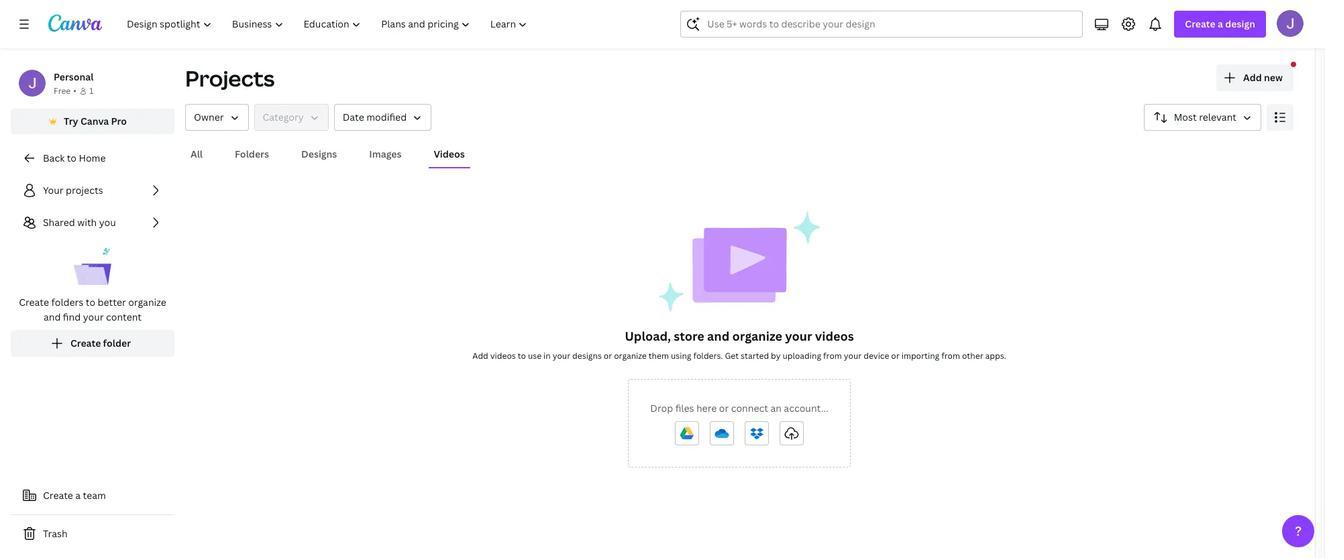 Task type: describe. For each thing, give the bounding box(es) containing it.
shared with you
[[43, 216, 116, 229]]

top level navigation element
[[118, 11, 539, 38]]

create a team
[[43, 489, 106, 502]]

home
[[79, 152, 106, 164]]

projects
[[185, 64, 275, 93]]

add new button
[[1217, 64, 1294, 91]]

and inside 'upload, store and organize your videos add videos to use in your designs or organize them using folders. get started by uploading from your device or importing from other apps.'
[[708, 328, 730, 344]]

create for create folders to better organize and find your content
[[19, 296, 49, 309]]

Search search field
[[708, 11, 1057, 37]]

personal
[[54, 70, 94, 83]]

account...
[[784, 402, 829, 415]]

jacob simon image
[[1277, 10, 1304, 37]]

try
[[64, 115, 78, 128]]

folders
[[235, 148, 269, 160]]

0 vertical spatial videos
[[815, 328, 854, 344]]

list containing your projects
[[11, 177, 175, 357]]

your right in
[[553, 350, 571, 362]]

1 vertical spatial organize
[[733, 328, 783, 344]]

2 vertical spatial organize
[[614, 350, 647, 362]]

use
[[528, 350, 542, 362]]

Sort by button
[[1144, 104, 1262, 131]]

free •
[[54, 85, 76, 97]]

new
[[1265, 71, 1283, 84]]

create a team button
[[11, 483, 175, 509]]

try canva pro
[[64, 115, 127, 128]]

trash link
[[11, 521, 175, 548]]

modified
[[367, 111, 407, 124]]

organize inside create folders to better organize and find your content
[[128, 296, 166, 309]]

create for create a team
[[43, 489, 73, 502]]

Owner button
[[185, 104, 249, 131]]

relevant
[[1200, 111, 1237, 124]]

with
[[77, 216, 97, 229]]

in
[[544, 350, 551, 362]]

1 vertical spatial videos
[[490, 350, 516, 362]]

images button
[[364, 142, 407, 167]]

0 horizontal spatial or
[[604, 350, 612, 362]]

images
[[369, 148, 402, 160]]

your
[[43, 184, 64, 197]]

free
[[54, 85, 71, 97]]

folders.
[[694, 350, 723, 362]]

2 from from the left
[[942, 350, 961, 362]]

started
[[741, 350, 769, 362]]

back to home
[[43, 152, 106, 164]]

most relevant
[[1174, 111, 1237, 124]]

them
[[649, 350, 669, 362]]

designs
[[301, 148, 337, 160]]

2 horizontal spatial or
[[892, 350, 900, 362]]

create folder
[[70, 337, 131, 350]]

designs button
[[296, 142, 343, 167]]

device
[[864, 350, 890, 362]]

to inside 'upload, store and organize your videos add videos to use in your designs or organize them using folders. get started by uploading from your device or importing from other apps.'
[[518, 350, 526, 362]]

a for team
[[75, 489, 81, 502]]

add new
[[1244, 71, 1283, 84]]



Task type: vqa. For each thing, say whether or not it's contained in the screenshot.
Projects
yes



Task type: locate. For each thing, give the bounding box(es) containing it.
team
[[83, 489, 106, 502]]

folders
[[51, 296, 83, 309]]

create left team
[[43, 489, 73, 502]]

organize
[[128, 296, 166, 309], [733, 328, 783, 344], [614, 350, 647, 362]]

by
[[771, 350, 781, 362]]

shared
[[43, 216, 75, 229]]

0 horizontal spatial a
[[75, 489, 81, 502]]

videos button
[[429, 142, 470, 167]]

you
[[99, 216, 116, 229]]

or right device
[[892, 350, 900, 362]]

pro
[[111, 115, 127, 128]]

create for create folder
[[70, 337, 101, 350]]

2 horizontal spatial to
[[518, 350, 526, 362]]

create
[[1186, 17, 1216, 30], [19, 296, 49, 309], [70, 337, 101, 350], [43, 489, 73, 502]]

to
[[67, 152, 76, 164], [86, 296, 95, 309], [518, 350, 526, 362]]

create left folders at the left bottom of the page
[[19, 296, 49, 309]]

canva
[[81, 115, 109, 128]]

and inside create folders to better organize and find your content
[[44, 311, 61, 324]]

an
[[771, 402, 782, 415]]

uploading
[[783, 350, 822, 362]]

content
[[106, 311, 142, 324]]

date
[[343, 111, 364, 124]]

1 horizontal spatial to
[[86, 296, 95, 309]]

to inside create folders to better organize and find your content
[[86, 296, 95, 309]]

connect
[[731, 402, 769, 415]]

your up uploading
[[785, 328, 813, 344]]

all button
[[185, 142, 208, 167]]

to right the back
[[67, 152, 76, 164]]

0 horizontal spatial organize
[[128, 296, 166, 309]]

add
[[1244, 71, 1262, 84], [473, 350, 489, 362]]

or
[[604, 350, 612, 362], [892, 350, 900, 362], [719, 402, 729, 415]]

try canva pro button
[[11, 109, 175, 134]]

1
[[89, 85, 93, 97]]

add left the use
[[473, 350, 489, 362]]

1 horizontal spatial organize
[[614, 350, 647, 362]]

Date modified button
[[334, 104, 432, 131]]

videos left the use
[[490, 350, 516, 362]]

a inside dropdown button
[[1218, 17, 1224, 30]]

your
[[83, 311, 104, 324], [785, 328, 813, 344], [553, 350, 571, 362], [844, 350, 862, 362]]

None search field
[[681, 11, 1084, 38]]

1 horizontal spatial and
[[708, 328, 730, 344]]

and
[[44, 311, 61, 324], [708, 328, 730, 344]]

create inside create folders to better organize and find your content
[[19, 296, 49, 309]]

design
[[1226, 17, 1256, 30]]

add inside add new "dropdown button"
[[1244, 71, 1262, 84]]

folders button
[[230, 142, 275, 167]]

0 vertical spatial a
[[1218, 17, 1224, 30]]

upload, store and organize your videos add videos to use in your designs or organize them using folders. get started by uploading from your device or importing from other apps.
[[473, 328, 1007, 362]]

folder
[[103, 337, 131, 350]]

from left other
[[942, 350, 961, 362]]

organize up the content
[[128, 296, 166, 309]]

create inside button
[[70, 337, 101, 350]]

videos
[[815, 328, 854, 344], [490, 350, 516, 362]]

owner
[[194, 111, 224, 124]]

your left device
[[844, 350, 862, 362]]

apps.
[[986, 350, 1007, 362]]

2 vertical spatial to
[[518, 350, 526, 362]]

add inside 'upload, store and organize your videos add videos to use in your designs or organize them using folders. get started by uploading from your device or importing from other apps.'
[[473, 350, 489, 362]]

other
[[962, 350, 984, 362]]

drop files here or connect an account...
[[651, 402, 829, 415]]

importing
[[902, 350, 940, 362]]

or right designs
[[604, 350, 612, 362]]

1 horizontal spatial from
[[942, 350, 961, 362]]

1 vertical spatial and
[[708, 328, 730, 344]]

most
[[1174, 111, 1197, 124]]

designs
[[573, 350, 602, 362]]

using
[[671, 350, 692, 362]]

•
[[73, 85, 76, 97]]

videos
[[434, 148, 465, 160]]

create folder button
[[11, 330, 175, 357]]

0 vertical spatial and
[[44, 311, 61, 324]]

0 horizontal spatial add
[[473, 350, 489, 362]]

all
[[191, 148, 203, 160]]

0 horizontal spatial to
[[67, 152, 76, 164]]

here
[[697, 402, 717, 415]]

shared with you link
[[11, 209, 175, 236]]

1 horizontal spatial videos
[[815, 328, 854, 344]]

date modified
[[343, 111, 407, 124]]

create a design
[[1186, 17, 1256, 30]]

from right uploading
[[824, 350, 842, 362]]

category
[[263, 111, 304, 124]]

better
[[98, 296, 126, 309]]

a left design
[[1218, 17, 1224, 30]]

trash
[[43, 528, 68, 540]]

projects
[[66, 184, 103, 197]]

your inside create folders to better organize and find your content
[[83, 311, 104, 324]]

organize up "started"
[[733, 328, 783, 344]]

Category button
[[254, 104, 329, 131]]

drop
[[651, 402, 673, 415]]

create down find at the left
[[70, 337, 101, 350]]

organize down the upload,
[[614, 350, 647, 362]]

a for design
[[1218, 17, 1224, 30]]

a left team
[[75, 489, 81, 502]]

1 vertical spatial add
[[473, 350, 489, 362]]

create left design
[[1186, 17, 1216, 30]]

and up folders.
[[708, 328, 730, 344]]

your projects link
[[11, 177, 175, 204]]

2 horizontal spatial organize
[[733, 328, 783, 344]]

1 horizontal spatial a
[[1218, 17, 1224, 30]]

create inside dropdown button
[[1186, 17, 1216, 30]]

create folders to better organize and find your content
[[19, 296, 166, 324]]

get
[[725, 350, 739, 362]]

a inside button
[[75, 489, 81, 502]]

0 vertical spatial to
[[67, 152, 76, 164]]

and left find at the left
[[44, 311, 61, 324]]

0 vertical spatial organize
[[128, 296, 166, 309]]

1 vertical spatial to
[[86, 296, 95, 309]]

store
[[674, 328, 705, 344]]

1 from from the left
[[824, 350, 842, 362]]

add left new
[[1244, 71, 1262, 84]]

1 horizontal spatial or
[[719, 402, 729, 415]]

upload,
[[625, 328, 671, 344]]

0 horizontal spatial and
[[44, 311, 61, 324]]

1 horizontal spatial add
[[1244, 71, 1262, 84]]

to inside "link"
[[67, 152, 76, 164]]

create for create a design
[[1186, 17, 1216, 30]]

0 horizontal spatial from
[[824, 350, 842, 362]]

your right find at the left
[[83, 311, 104, 324]]

list
[[11, 177, 175, 357]]

0 horizontal spatial videos
[[490, 350, 516, 362]]

back to home link
[[11, 145, 175, 172]]

from
[[824, 350, 842, 362], [942, 350, 961, 362]]

to left better
[[86, 296, 95, 309]]

create a design button
[[1175, 11, 1267, 38]]

videos up uploading
[[815, 328, 854, 344]]

back
[[43, 152, 65, 164]]

0 vertical spatial add
[[1244, 71, 1262, 84]]

or right here on the bottom of the page
[[719, 402, 729, 415]]

to left the use
[[518, 350, 526, 362]]

find
[[63, 311, 81, 324]]

your projects
[[43, 184, 103, 197]]

1 vertical spatial a
[[75, 489, 81, 502]]

a
[[1218, 17, 1224, 30], [75, 489, 81, 502]]

create inside button
[[43, 489, 73, 502]]

files
[[676, 402, 694, 415]]



